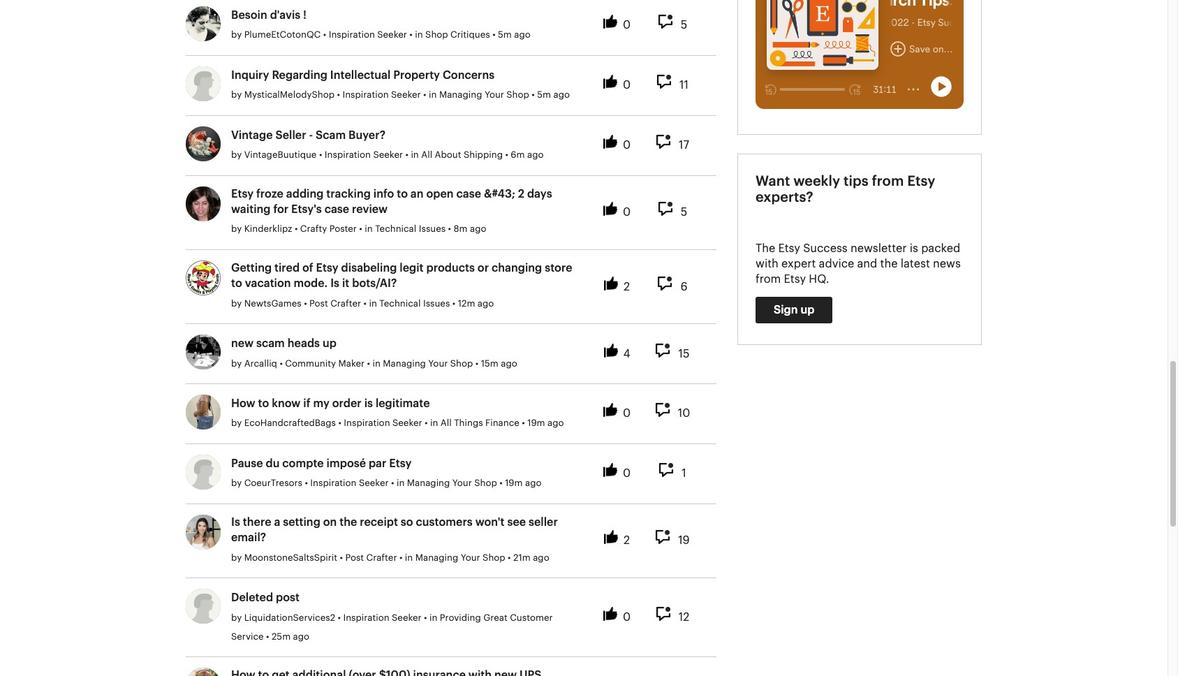 Task type: describe. For each thing, give the bounding box(es) containing it.
setting
[[283, 517, 321, 528]]

pause du compte imposé par etsy link
[[231, 456, 412, 472]]

inspiration for compte
[[310, 479, 357, 488]]

newtsgames link
[[244, 296, 302, 312]]

17 Replies text field
[[679, 140, 690, 155]]

21m ago
[[514, 553, 550, 562]]

to inside getting tired of etsy disabeling legit products or changing store to vacation mode. is it bots/ai?
[[231, 278, 242, 290]]

2 Likes text field
[[624, 536, 630, 550]]

coeurtresors
[[244, 479, 303, 488]]

expert
[[782, 259, 816, 270]]

by for getting tired of etsy disabeling legit products or changing store to vacation mode. is it bots/ai?
[[231, 299, 242, 308]]

things
[[454, 419, 483, 428]]

vintagebuutique
[[244, 150, 317, 159]]

kinderklipz
[[244, 225, 292, 234]]

replies image for property
[[658, 75, 678, 91]]

12m ago
[[458, 299, 494, 308]]

tired
[[275, 263, 300, 274]]

by newtsgames
[[231, 299, 302, 308]]

11
[[680, 80, 689, 91]]

plumeetcotonqc link
[[244, 28, 321, 43]]

15 Replies text field
[[679, 348, 690, 363]]

up inside "link"
[[801, 305, 815, 316]]

5 Replies text field
[[681, 20, 688, 35]]

vacation
[[245, 278, 291, 290]]

etsy inside getting tired of etsy disabeling legit products or changing store to vacation mode. is it bots/ai?
[[316, 263, 339, 274]]

likes image for 17
[[604, 135, 621, 151]]

deleted post link
[[231, 591, 300, 606]]

ago for how to know if my order is legitimate
[[548, 419, 564, 428]]

maker
[[339, 359, 365, 368]]

ago for besoin d'avis !
[[515, 30, 531, 39]]

buyer?
[[349, 130, 386, 141]]

disabeling
[[341, 263, 397, 274]]

crafter for on
[[367, 553, 397, 562]]

open
[[427, 188, 454, 200]]

or
[[478, 263, 489, 274]]

1
[[682, 468, 687, 480]]

likes image for 1
[[604, 464, 621, 480]]

inspiration seeker for compte
[[310, 479, 391, 488]]

plumeetcotonqc image
[[186, 6, 221, 41]]

by mysticalmelodyshop
[[231, 90, 335, 99]]

moonstonesaltsspirit image
[[186, 515, 221, 550]]

19 Replies text field
[[679, 536, 690, 550]]

by for how to know if my order is legitimate
[[231, 419, 242, 428]]

likes image for inquiry regarding intellectual property concerns
[[604, 75, 621, 91]]

by moonstonesaltsspirit
[[231, 553, 338, 562]]

ago for etsy froze adding tracking info to an open case &#43; 2 days waiting for etsy's case review
[[470, 225, 487, 234]]

in managing your shop for pause du compte imposé par etsy
[[397, 479, 497, 488]]

on
[[323, 517, 337, 528]]

in for tracking
[[365, 225, 373, 234]]

hq.
[[809, 274, 830, 285]]

par
[[369, 458, 387, 470]]

inspiration for know
[[344, 419, 390, 428]]

vintage
[[231, 130, 273, 141]]

by ecohandcraftedbags
[[231, 419, 336, 428]]

mode.
[[294, 278, 328, 290]]

post crafter for on
[[346, 553, 400, 562]]

the etsy success newsletter is packed with expert advice and the latest news from etsy hq.
[[756, 243, 961, 285]]

shop for inquiry regarding intellectual property concerns
[[507, 90, 530, 99]]

by for inquiry regarding intellectual property concerns
[[231, 90, 242, 99]]

in for up
[[373, 359, 381, 368]]

-
[[309, 130, 313, 141]]

6 Replies text field
[[681, 281, 688, 296]]

with
[[756, 259, 779, 270]]

all for vintage seller - scam buyer?
[[422, 150, 433, 159]]

shop for new scam heads up
[[451, 359, 473, 368]]

19
[[679, 536, 690, 547]]

customer
[[510, 613, 553, 622]]

0 text field for 1
[[623, 468, 631, 483]]

mysticalmelodyshop image
[[186, 66, 221, 101]]

how
[[231, 398, 256, 410]]

seeker for compte
[[359, 479, 389, 488]]

bots/ai?
[[352, 278, 397, 290]]

shop for is there a setting on the receipt so customers won't see seller email?
[[483, 553, 506, 562]]

etsy froze adding tracking info to an open case &#43; 2 days waiting for etsy's case review link
[[231, 186, 584, 218]]

replies image for up
[[657, 344, 677, 360]]

liquidationservices2 image
[[186, 589, 221, 624]]

6
[[681, 281, 688, 292]]

etsy inside want weekly tips from etsy experts?
[[908, 175, 936, 189]]

replies image for tracking
[[659, 202, 679, 218]]

8m
[[454, 225, 468, 234]]

etsy up expert
[[779, 243, 801, 255]]

12m
[[458, 299, 475, 308]]

15m ago
[[481, 359, 518, 368]]

inspiration seeker for intellectual
[[343, 90, 424, 99]]

if
[[303, 398, 311, 410]]

in for setting
[[405, 553, 413, 562]]

1 Replies text field
[[682, 468, 687, 483]]

so
[[401, 517, 413, 528]]

order
[[332, 398, 362, 410]]

new
[[231, 338, 254, 350]]

plumeetcotonqc
[[244, 30, 321, 39]]

providing
[[440, 613, 481, 622]]

in for etsy
[[369, 299, 377, 308]]

replies image for 1
[[660, 464, 680, 480]]

by for etsy froze adding tracking info to an open case &#43; 2 days waiting for etsy's case review
[[231, 225, 242, 234]]

by for vintage seller - scam buyer?
[[231, 150, 242, 159]]

by arcalliq
[[231, 359, 277, 368]]

how to know if my order is legitimate link
[[231, 396, 430, 412]]

sign up link
[[756, 297, 833, 324]]

by kinderklipz
[[231, 225, 292, 234]]

replies image for 17
[[657, 135, 677, 151]]

by vintagebuutique
[[231, 150, 317, 159]]

4
[[624, 348, 631, 360]]

managing your shop link for pause du compte imposé par etsy
[[407, 479, 497, 488]]

by coeurtresors
[[231, 479, 303, 488]]

in managing your shop for is there a setting on the receipt so customers won't see seller email?
[[405, 553, 506, 562]]

technical for to
[[375, 225, 417, 234]]

likes image for getting tired of etsy disabeling legit products or changing store to vacation mode. is it bots/ai?
[[604, 276, 622, 292]]

ago for vintage seller - scam buyer?
[[528, 150, 544, 159]]

5 for etsy froze adding tracking info to an open case &#43; 2 days waiting for etsy's case review
[[681, 207, 688, 218]]

shipping
[[464, 150, 503, 159]]

0 for my
[[623, 408, 631, 420]]

du
[[266, 458, 280, 470]]

2 Likes text field
[[624, 281, 630, 296]]

vintagebuutique image
[[186, 126, 221, 161]]

seeker for intellectual
[[391, 90, 421, 99]]

ecohandcraftedbags link
[[244, 416, 336, 432]]

managing for par
[[407, 479, 450, 488]]

0 vertical spatial case
[[457, 188, 482, 200]]

by for besoin d'avis !
[[231, 30, 242, 39]]

liquidationservices2 link
[[244, 610, 335, 626]]

inspiration seeker for -
[[325, 150, 406, 159]]

technical issues link for legit
[[380, 299, 450, 308]]

all about shipping link
[[422, 150, 503, 159]]

2 vertical spatial to
[[258, 398, 269, 410]]

post crafter for disabeling
[[310, 299, 364, 308]]

in managing your shop for inquiry regarding intellectual property concerns
[[429, 90, 530, 99]]

0 text field for 11
[[623, 80, 631, 95]]

products
[[427, 263, 475, 274]]

12 Replies text field
[[679, 612, 690, 627]]

coeurtresors image
[[186, 455, 221, 490]]

1 vertical spatial up
[[323, 338, 337, 350]]

by for pause du compte imposé par etsy
[[231, 479, 242, 488]]

managing up legitimate
[[383, 359, 426, 368]]

newtsgames
[[244, 299, 302, 308]]

replies image for 19
[[656, 531, 677, 547]]

there
[[243, 517, 272, 528]]

issues for products
[[423, 299, 450, 308]]

it
[[342, 278, 350, 290]]

19m ago for how to know if my order is legitimate
[[528, 419, 564, 428]]

0 for concerns
[[623, 80, 631, 91]]

the inside the etsy success newsletter is packed with expert advice and the latest news from etsy hq.
[[881, 259, 898, 270]]

post for disabeling
[[310, 299, 328, 308]]

froze
[[256, 188, 284, 200]]

crafty poster
[[300, 225, 359, 234]]

adding
[[286, 188, 324, 200]]

besoin
[[231, 10, 268, 21]]

won't
[[476, 517, 505, 528]]

inspiration for intellectual
[[343, 90, 389, 99]]

inspiration for !
[[329, 30, 375, 39]]

vintage seller - scam buyer? link
[[231, 128, 386, 143]]

seeker for -
[[373, 150, 403, 159]]

post for on
[[346, 553, 364, 562]]

want weekly tips from etsy experts?
[[756, 175, 936, 205]]

kinderklipz link
[[244, 222, 292, 237]]

the
[[756, 243, 776, 255]]

getting tired of etsy disabeling legit products or changing store to vacation mode. is it bots/ai? link
[[231, 261, 584, 292]]

community
[[285, 359, 336, 368]]

5m ago for 11
[[538, 90, 570, 99]]

issues for an
[[419, 225, 446, 234]]

packed
[[922, 243, 961, 255]]

of
[[303, 263, 314, 274]]

want weekly tips from etsy experts? heading
[[756, 175, 936, 205]]

pause
[[231, 458, 263, 470]]

5 for besoin d'avis !
[[681, 20, 688, 31]]

property
[[394, 70, 440, 81]]



Task type: locate. For each thing, give the bounding box(es) containing it.
5 up 11
[[681, 20, 688, 31]]

by down pause
[[231, 479, 242, 488]]

0 vertical spatial to
[[397, 188, 408, 200]]

11 Replies text field
[[680, 80, 689, 95]]

managing up customers
[[407, 479, 450, 488]]

0 vertical spatial crafter
[[331, 299, 361, 308]]

1 vertical spatial the
[[340, 517, 357, 528]]

etsy
[[908, 175, 936, 189], [231, 188, 254, 200], [779, 243, 801, 255], [316, 263, 339, 274], [784, 274, 806, 285], [389, 458, 412, 470]]

0 horizontal spatial to
[[231, 278, 242, 290]]

moonstonesaltsspirit
[[244, 553, 338, 562]]

email?
[[231, 533, 266, 544]]

0 left 12
[[623, 612, 631, 623]]

1 vertical spatial to
[[231, 278, 242, 290]]

15
[[679, 348, 690, 360]]

5m ago up 6m ago
[[538, 90, 570, 99]]

0 vertical spatial in technical issues
[[365, 225, 446, 234]]

5m
[[498, 30, 512, 39], [538, 90, 551, 99]]

post down mode. on the left
[[310, 299, 328, 308]]

inspiration
[[329, 30, 375, 39], [343, 90, 389, 99], [325, 150, 371, 159], [344, 419, 390, 428], [310, 479, 357, 488], [343, 613, 390, 622]]

0 for par
[[623, 468, 631, 480]]

1 horizontal spatial the
[[881, 259, 898, 270]]

2 for getting tired of etsy disabeling legit products or changing store to vacation mode. is it bots/ai?
[[624, 281, 630, 292]]

is up email?
[[231, 517, 240, 528]]

in for scam
[[411, 150, 419, 159]]

0 horizontal spatial from
[[756, 274, 781, 285]]

12
[[679, 612, 690, 623]]

is left it
[[331, 278, 340, 290]]

0 horizontal spatial 5m ago
[[498, 30, 531, 39]]

your for new scam heads up
[[429, 359, 448, 368]]

6 by from the top
[[231, 359, 242, 368]]

compte
[[283, 458, 324, 470]]

replies image left 10
[[656, 404, 676, 420]]

managing your shop link down concerns at the left top of the page
[[439, 90, 530, 99]]

0
[[623, 20, 631, 31], [623, 80, 631, 91], [623, 140, 631, 151], [623, 207, 631, 218], [623, 408, 631, 420], [623, 468, 631, 480], [623, 612, 631, 623]]

managing your shop link up customers
[[407, 479, 497, 488]]

0 left 17
[[623, 140, 631, 151]]

seeker down par at the left of page
[[359, 479, 389, 488]]

by for new scam heads up
[[231, 359, 242, 368]]

replies image left 5 replies text box
[[659, 15, 679, 31]]

19m ago right finance
[[528, 419, 564, 428]]

15m
[[481, 359, 499, 368]]

0 vertical spatial likes image
[[604, 135, 621, 151]]

by plumeetcotonqc
[[231, 30, 321, 39]]

mysticalmelodyshop
[[244, 90, 335, 99]]

from right tips
[[872, 175, 905, 189]]

0 text field left 5 text box
[[623, 207, 631, 222]]

the inside is there a setting on the receipt so customers won't see seller email?
[[340, 517, 357, 528]]

5m ago right critiques
[[498, 30, 531, 39]]

up up community maker
[[323, 338, 337, 350]]

to down getting
[[231, 278, 242, 290]]

replies image for 10
[[656, 404, 676, 420]]

in managing your shop down customers
[[405, 553, 506, 562]]

0 text field
[[623, 20, 631, 35], [623, 140, 631, 155], [623, 408, 631, 423], [623, 468, 631, 483], [623, 612, 631, 627]]

shop left critiques
[[426, 30, 448, 39]]

your up customers
[[453, 479, 472, 488]]

2 by from the top
[[231, 90, 242, 99]]

replies image left 17
[[657, 135, 677, 151]]

5m for besoin d'avis !
[[498, 30, 512, 39]]

19m for pause du compte imposé par etsy
[[505, 479, 523, 488]]

5 0 from the top
[[623, 408, 631, 420]]

1 vertical spatial issues
[[423, 299, 450, 308]]

ago for pause du compte imposé par etsy
[[525, 479, 542, 488]]

1 vertical spatial likes image
[[604, 464, 621, 480]]

ecohandcraftedbags
[[244, 419, 336, 428]]

likes image for is there a setting on the receipt so customers won't see seller email?
[[604, 531, 622, 547]]

crafter for disabeling
[[331, 299, 361, 308]]

likes image for new scam heads up
[[604, 344, 622, 360]]

likes image
[[604, 15, 621, 31], [604, 75, 621, 91], [604, 202, 621, 218], [604, 276, 622, 292], [604, 344, 622, 360], [604, 404, 621, 420], [604, 531, 622, 547], [604, 607, 621, 623]]

post
[[310, 299, 328, 308], [346, 553, 364, 562]]

1 horizontal spatial all
[[441, 419, 452, 428]]

1 vertical spatial crafter
[[367, 553, 397, 562]]

post crafter down is there a setting on the receipt so customers won't see seller email?
[[346, 553, 400, 562]]

arcalliq image
[[186, 335, 221, 370]]

heads
[[288, 338, 320, 350]]

0 vertical spatial 5
[[681, 20, 688, 31]]

case down tracking
[[325, 204, 350, 215]]

in managing your shop
[[429, 90, 530, 99], [373, 359, 473, 368], [397, 479, 497, 488], [405, 553, 506, 562]]

1 5 from the top
[[681, 20, 688, 31]]

0 for buyer?
[[623, 140, 631, 151]]

0 vertical spatial post crafter
[[310, 299, 364, 308]]

3 by from the top
[[231, 150, 242, 159]]

5m ago for 5
[[498, 30, 531, 39]]

all
[[422, 150, 433, 159], [441, 419, 452, 428]]

likes image for besoin d'avis !
[[604, 15, 621, 31]]

0 vertical spatial the
[[881, 259, 898, 270]]

in left things
[[430, 419, 438, 428]]

in managing your shop down concerns at the left top of the page
[[429, 90, 530, 99]]

all things finance link
[[441, 419, 520, 428]]

5 by from the top
[[231, 299, 242, 308]]

crafty
[[300, 225, 327, 234]]

your for is there a setting on the receipt so customers won't see seller email?
[[461, 553, 481, 562]]

1 horizontal spatial is
[[331, 278, 340, 290]]

0 vertical spatial issues
[[419, 225, 446, 234]]

0 text field left the 11 'text box'
[[623, 80, 631, 95]]

etsy right tips
[[908, 175, 936, 189]]

19m for how to know if my order is legitimate
[[528, 419, 546, 428]]

1 horizontal spatial from
[[872, 175, 905, 189]]

ago for inquiry regarding intellectual property concerns
[[554, 90, 570, 99]]

in up so in the bottom left of the page
[[397, 479, 405, 488]]

replies image left 15
[[657, 344, 677, 360]]

experts?
[[756, 191, 814, 205]]

0 vertical spatial 5m
[[498, 30, 512, 39]]

new scam heads up
[[231, 338, 337, 350]]

by down besoin at top left
[[231, 30, 242, 39]]

shop up "won't"
[[475, 479, 497, 488]]

0 text field left 5 replies text box
[[623, 20, 631, 35]]

0 horizontal spatial crafter
[[331, 299, 361, 308]]

0 text field
[[623, 80, 631, 95], [623, 207, 631, 222]]

1 vertical spatial 5m ago
[[538, 90, 570, 99]]

1 horizontal spatial 19m
[[528, 419, 546, 428]]

5 down 17 replies text box
[[681, 207, 688, 218]]

mysticalmelodyshop link
[[244, 88, 335, 103]]

1 likes image from the top
[[604, 135, 621, 151]]

6m ago
[[511, 150, 544, 159]]

technical down etsy froze adding tracking info to an open case &#43; 2 days waiting for etsy's case review
[[375, 225, 417, 234]]

the right on
[[340, 517, 357, 528]]

in managing your shop up legitimate
[[373, 359, 473, 368]]

for
[[274, 204, 289, 215]]

0 text field for 17
[[623, 140, 631, 155]]

4 Likes text field
[[624, 348, 631, 363]]

my
[[313, 398, 330, 410]]

etsy right par at the left of page
[[389, 458, 412, 470]]

2 inside etsy froze adding tracking info to an open case &#43; 2 days waiting for etsy's case review
[[518, 188, 525, 200]]

1 0 text field from the top
[[623, 80, 631, 95]]

deleted
[[231, 593, 273, 604]]

in left about at the top left
[[411, 150, 419, 159]]

8 by from the top
[[231, 479, 242, 488]]

5m up 6m ago
[[538, 90, 551, 99]]

replies image
[[657, 135, 677, 151], [659, 276, 679, 292], [656, 404, 676, 420], [660, 464, 680, 480], [656, 531, 677, 547]]

managing down customers
[[416, 553, 459, 562]]

4 0 from the top
[[623, 207, 631, 218]]

1 vertical spatial is
[[231, 517, 240, 528]]

2 left 6
[[624, 281, 630, 292]]

1 vertical spatial is
[[365, 398, 373, 410]]

0 vertical spatial up
[[801, 305, 815, 316]]

1 vertical spatial post crafter
[[346, 553, 400, 562]]

1 vertical spatial 2
[[624, 281, 630, 292]]

in technical issues down getting tired of etsy disabeling legit products or changing store to vacation mode. is it bots/ai? link
[[369, 299, 450, 308]]

up right sign
[[801, 305, 815, 316]]

2 left 19
[[624, 536, 630, 547]]

6 0 from the top
[[623, 468, 631, 480]]

case right open on the top left
[[457, 188, 482, 200]]

scam
[[256, 338, 285, 350]]

by
[[231, 30, 242, 39], [231, 90, 242, 99], [231, 150, 242, 159], [231, 225, 242, 234], [231, 299, 242, 308], [231, 359, 242, 368], [231, 419, 242, 428], [231, 479, 242, 488], [231, 553, 242, 562], [231, 613, 242, 622]]

in down review
[[365, 225, 373, 234]]

1 vertical spatial 0 text field
[[623, 207, 631, 222]]

0 horizontal spatial all
[[422, 150, 433, 159]]

ecohandcraftedbags image
[[186, 395, 221, 430]]

9 by from the top
[[231, 553, 242, 562]]

by down new
[[231, 359, 242, 368]]

0 vertical spatial is
[[910, 243, 919, 255]]

managing your shop link down customers
[[416, 553, 506, 562]]

community maker
[[285, 359, 367, 368]]

managing your shop link for is there a setting on the receipt so customers won't see seller email?
[[416, 553, 506, 562]]

is there a setting on the receipt so customers won't see seller email?
[[231, 517, 558, 544]]

0 vertical spatial technical issues link
[[375, 225, 446, 234]]

etsy inside etsy froze adding tracking info to an open case &#43; 2 days waiting for etsy's case review
[[231, 188, 254, 200]]

liquidationservices2
[[244, 613, 335, 622]]

25m
[[272, 632, 291, 641]]

1 0 from the top
[[623, 20, 631, 31]]

1 vertical spatial technical issues link
[[380, 299, 450, 308]]

poster
[[330, 225, 357, 234]]

kinderklipz image
[[186, 186, 221, 221]]

in for property
[[429, 90, 437, 99]]

1 0 text field from the top
[[623, 20, 631, 35]]

1 horizontal spatial post
[[346, 553, 364, 562]]

in for imposé
[[397, 479, 405, 488]]

1 horizontal spatial crafter
[[367, 553, 397, 562]]

5 Replies text field
[[681, 207, 688, 222]]

technical issues link for to
[[375, 225, 446, 234]]

in down property
[[429, 90, 437, 99]]

0 vertical spatial technical
[[375, 225, 417, 234]]

replies image left 6
[[659, 276, 679, 292]]

your down "won't"
[[461, 553, 481, 562]]

shop left "21m"
[[483, 553, 506, 562]]

1 vertical spatial 5m
[[538, 90, 551, 99]]

replies image left 19
[[656, 531, 677, 547]]

likes image for etsy froze adding tracking info to an open case &#43; 2 days waiting for etsy's case review
[[604, 202, 621, 218]]

in down is there a setting on the receipt so customers won't see seller email? link
[[405, 553, 413, 562]]

managing your shop link for new scam heads up
[[383, 359, 473, 368]]

5m for inquiry regarding intellectual property concerns
[[538, 90, 551, 99]]

0 text field left the 1 replies text box
[[623, 468, 631, 483]]

vintagebuutique link
[[244, 148, 317, 163]]

10 Replies text field
[[678, 408, 691, 423]]

by for is there a setting on the receipt so customers won't see seller email?
[[231, 553, 242, 562]]

replies image left "1"
[[660, 464, 680, 480]]

seeker for !
[[378, 30, 407, 39]]

store
[[545, 263, 573, 274]]

newsletter
[[851, 243, 907, 255]]

2 0 text field from the top
[[623, 207, 631, 222]]

likes image
[[604, 135, 621, 151], [604, 464, 621, 480]]

1 horizontal spatial 5m
[[538, 90, 551, 99]]

weekly
[[794, 175, 841, 189]]

technical
[[375, 225, 417, 234], [380, 299, 421, 308]]

tracking
[[327, 188, 371, 200]]

2 vertical spatial 2
[[624, 536, 630, 547]]

managing your shop link for inquiry regarding intellectual property concerns
[[439, 90, 530, 99]]

1 horizontal spatial case
[[457, 188, 482, 200]]

to
[[397, 188, 408, 200], [231, 278, 242, 290], [258, 398, 269, 410]]

0 text field left 12 replies text field
[[623, 612, 631, 627]]

replies image left 11
[[658, 75, 678, 91]]

0 left 5 text box
[[623, 207, 631, 218]]

0 vertical spatial all
[[422, 150, 433, 159]]

shop left 15m
[[451, 359, 473, 368]]

1 vertical spatial from
[[756, 274, 781, 285]]

getting tired of etsy disabeling legit products or changing store to vacation mode. is it bots/ai?
[[231, 263, 573, 290]]

likes image for how to know if my order is legitimate
[[604, 404, 621, 420]]

1 vertical spatial 19m ago
[[505, 479, 542, 488]]

0 vertical spatial 19m
[[528, 419, 546, 428]]

from inside the etsy success newsletter is packed with expert advice and the latest news from etsy hq.
[[756, 274, 781, 285]]

seller
[[529, 517, 558, 528]]

by left newtsgames
[[231, 299, 242, 308]]

shop critiques link
[[426, 30, 490, 39]]

by down inquiry at the top of page
[[231, 90, 242, 99]]

your for pause du compte imposé par etsy
[[453, 479, 472, 488]]

managing for concerns
[[439, 90, 483, 99]]

seeker up property
[[378, 30, 407, 39]]

your down concerns at the left top of the page
[[485, 90, 504, 99]]

2 5 from the top
[[681, 207, 688, 218]]

0 vertical spatial 2
[[518, 188, 525, 200]]

4 by from the top
[[231, 225, 242, 234]]

etsy down expert
[[784, 274, 806, 285]]

by down waiting
[[231, 225, 242, 234]]

is
[[331, 278, 340, 290], [231, 517, 240, 528]]

issues left 8m
[[419, 225, 446, 234]]

ago for is there a setting on the receipt so customers won't see seller email?
[[533, 553, 550, 562]]

3 0 text field from the top
[[623, 408, 631, 423]]

likes image for deleted post
[[604, 607, 621, 623]]

replies image for 6
[[659, 276, 679, 292]]

3 0 from the top
[[623, 140, 631, 151]]

0 horizontal spatial case
[[325, 204, 350, 215]]

inspiration seeker for !
[[329, 30, 410, 39]]

review
[[352, 204, 388, 215]]

1 vertical spatial all
[[441, 419, 452, 428]]

0 vertical spatial 0 text field
[[623, 80, 631, 95]]

in left shop critiques link
[[415, 30, 423, 39]]

seeker for know
[[393, 419, 422, 428]]

1 horizontal spatial 5m ago
[[538, 90, 570, 99]]

in technical issues down etsy froze adding tracking info to an open case &#43; 2 days waiting for etsy's case review 'link'
[[365, 225, 446, 234]]

days
[[528, 188, 553, 200]]

2 0 text field from the top
[[623, 140, 631, 155]]

in down bots/ai?
[[369, 299, 377, 308]]

2 0 from the top
[[623, 80, 631, 91]]

25m ago
[[272, 632, 310, 641]]

news
[[934, 259, 961, 270]]

technical issues link down etsy froze adding tracking info to an open case &#43; 2 days waiting for etsy's case review 'link'
[[375, 225, 446, 234]]

is inside is there a setting on the receipt so customers won't see seller email?
[[231, 517, 240, 528]]

0 text field for 5
[[623, 207, 631, 222]]

1 horizontal spatial up
[[801, 305, 815, 316]]

shop up 6m
[[507, 90, 530, 99]]

19m up see
[[505, 479, 523, 488]]

d'avis
[[270, 10, 301, 21]]

newtsgames image
[[186, 261, 221, 295]]

inspiration for -
[[325, 150, 371, 159]]

latest
[[901, 259, 931, 270]]

managing for on
[[416, 553, 459, 562]]

all for how to know if my order is legitimate
[[441, 419, 452, 428]]

0 horizontal spatial the
[[340, 517, 357, 528]]

7 by from the top
[[231, 419, 242, 428]]

the down the newsletter
[[881, 259, 898, 270]]

1 vertical spatial 5
[[681, 207, 688, 218]]

technical for legit
[[380, 299, 421, 308]]

0 left 5 replies text box
[[623, 20, 631, 31]]

inquiry regarding intellectual property concerns
[[231, 70, 495, 81]]

0 vertical spatial 5m ago
[[498, 30, 531, 39]]

19m ago for pause du compte imposé par etsy
[[505, 479, 542, 488]]

want
[[756, 175, 791, 189]]

inquiry
[[231, 70, 269, 81]]

receipt
[[360, 517, 398, 528]]

besoin d'avis ! link
[[231, 8, 307, 23]]

7 0 from the top
[[623, 612, 631, 623]]

0 text field for 5
[[623, 20, 631, 35]]

is inside getting tired of etsy disabeling legit products or changing store to vacation mode. is it bots/ai?
[[331, 278, 340, 290]]

0 horizontal spatial post
[[310, 299, 328, 308]]

2 left days
[[518, 188, 525, 200]]

0 horizontal spatial up
[[323, 338, 337, 350]]

in managing your shop up customers
[[397, 479, 497, 488]]

0 left 11
[[623, 80, 631, 91]]

sign up
[[774, 305, 815, 316]]

0 vertical spatial post
[[310, 299, 328, 308]]

inspiration seeker for know
[[344, 419, 425, 428]]

service
[[231, 632, 264, 641]]

10
[[678, 408, 691, 420]]

from inside want weekly tips from etsy experts?
[[872, 175, 905, 189]]

in all things finance
[[430, 419, 520, 428]]

1 horizontal spatial to
[[258, 398, 269, 410]]

seeker left providing
[[392, 613, 422, 622]]

etsy up waiting
[[231, 188, 254, 200]]

0 vertical spatial from
[[872, 175, 905, 189]]

post crafter down it
[[310, 299, 364, 308]]

2 likes image from the top
[[604, 464, 621, 480]]

0 text field left 10 text field
[[623, 408, 631, 423]]

replies image left 5 text box
[[659, 202, 679, 218]]

in technical issues for to
[[365, 225, 446, 234]]

post down receipt
[[346, 553, 364, 562]]

in managing your shop for new scam heads up
[[373, 359, 473, 368]]

1 vertical spatial case
[[325, 204, 350, 215]]

0 for info
[[623, 207, 631, 218]]

1 vertical spatial in technical issues
[[369, 299, 450, 308]]

0 text field for 10
[[623, 408, 631, 423]]

2 horizontal spatial to
[[397, 188, 408, 200]]

2
[[518, 188, 525, 200], [624, 281, 630, 292], [624, 536, 630, 547]]

19m right finance
[[528, 419, 546, 428]]

0 vertical spatial 19m ago
[[528, 419, 564, 428]]

is there a setting on the receipt so customers won't see seller email? link
[[231, 515, 584, 546]]

1 horizontal spatial is
[[910, 243, 919, 255]]

all left about at the top left
[[422, 150, 433, 159]]

2 for is there a setting on the receipt so customers won't see seller email?
[[624, 536, 630, 547]]

technical issues link down getting tired of etsy disabeling legit products or changing store to vacation mode. is it bots/ai? link
[[380, 299, 450, 308]]

0 left 10
[[623, 408, 631, 420]]

10 by from the top
[[231, 613, 242, 622]]

in all about shipping
[[411, 150, 503, 159]]

0 horizontal spatial is
[[231, 517, 240, 528]]

is inside the etsy success newsletter is packed with expert advice and the latest news from etsy hq.
[[910, 243, 919, 255]]

in left great
[[430, 613, 440, 622]]

0 vertical spatial is
[[331, 278, 340, 290]]

replies image
[[659, 15, 679, 31], [658, 75, 678, 91], [659, 202, 679, 218], [657, 344, 677, 360], [657, 607, 677, 623]]

intellectual
[[330, 70, 391, 81]]

to inside etsy froze adding tracking info to an open case &#43; 2 days waiting for etsy's case review
[[397, 188, 408, 200]]

success
[[804, 243, 848, 255]]

besoin d'avis !
[[231, 10, 307, 21]]

arcalliq
[[244, 359, 277, 368]]

17
[[679, 140, 690, 151]]

1 vertical spatial post
[[346, 553, 364, 562]]

technical down getting tired of etsy disabeling legit products or changing store to vacation mode. is it bots/ai? at top
[[380, 299, 421, 308]]

1 by from the top
[[231, 30, 242, 39]]

your for inquiry regarding intellectual property concerns
[[485, 90, 504, 99]]

replies image left 12
[[657, 607, 677, 623]]

is right order
[[365, 398, 373, 410]]

5 0 text field from the top
[[623, 612, 631, 627]]

4 0 text field from the top
[[623, 468, 631, 483]]

0 horizontal spatial 5m
[[498, 30, 512, 39]]

about
[[435, 150, 462, 159]]

in technical issues
[[365, 225, 446, 234], [369, 299, 450, 308]]

1 vertical spatial technical
[[380, 299, 421, 308]]

&#43;
[[484, 188, 516, 200]]

0 text field for 12
[[623, 612, 631, 627]]

seeker down buyer?
[[373, 150, 403, 159]]

in technical issues for legit
[[369, 299, 450, 308]]

ago for getting tired of etsy disabeling legit products or changing store to vacation mode. is it bots/ai?
[[478, 299, 494, 308]]

great
[[484, 613, 508, 622]]

5m right critiques
[[498, 30, 512, 39]]

ago for new scam heads up
[[501, 359, 518, 368]]

6m
[[511, 150, 525, 159]]

shop for pause du compte imposé par etsy
[[475, 479, 497, 488]]

is up latest
[[910, 243, 919, 255]]

0 horizontal spatial 19m
[[505, 479, 523, 488]]

1 vertical spatial 19m
[[505, 479, 523, 488]]

providing great customer service
[[231, 613, 553, 641]]

from down with
[[756, 274, 781, 285]]

0 horizontal spatial is
[[365, 398, 373, 410]]



Task type: vqa. For each thing, say whether or not it's contained in the screenshot.
there
yes



